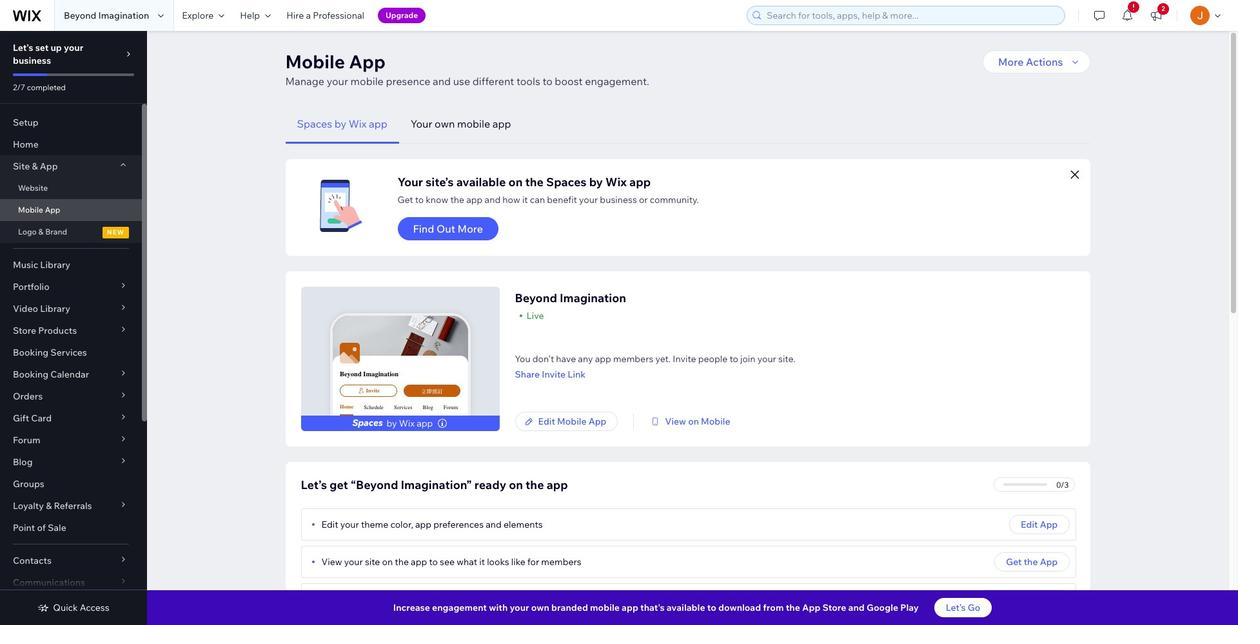 Task type: vqa. For each thing, say whether or not it's contained in the screenshot.
Affirm image
no



Task type: describe. For each thing, give the bounding box(es) containing it.
own inside button
[[435, 117, 455, 130]]

app up or
[[630, 175, 651, 190]]

link inside you don't have any app members yet. invite people to join your site. share invite link
[[568, 369, 586, 381]]

video
[[13, 303, 38, 315]]

gift card button
[[0, 408, 142, 430]]

0 horizontal spatial beyond imagination
[[64, 10, 149, 21]]

& for logo
[[38, 227, 44, 237]]

calendar
[[51, 369, 89, 381]]

store products
[[13, 325, 77, 337]]

getting
[[479, 594, 510, 606]]

1 horizontal spatial members
[[541, 557, 582, 568]]

increase
[[393, 603, 430, 614]]

edit mobile app button
[[515, 412, 618, 432]]

and left google
[[849, 603, 865, 614]]

to inside mobile app manage your mobile presence and use different tools to boost engagement.
[[543, 75, 553, 88]]

app left how
[[467, 194, 483, 206]]

to left see
[[429, 557, 438, 568]]

people
[[698, 354, 728, 365]]

any
[[578, 354, 593, 365]]

from
[[763, 603, 784, 614]]

the right from
[[786, 603, 800, 614]]

1 horizontal spatial beyond
[[340, 370, 362, 379]]

booking calendar
[[13, 369, 89, 381]]

site's
[[426, 175, 454, 190]]

app up brand
[[45, 205, 60, 215]]

0 horizontal spatial it
[[479, 557, 485, 568]]

more actions
[[999, 55, 1063, 68]]

link inside button
[[1040, 594, 1058, 606]]

edit app button
[[1010, 515, 1070, 535]]

app inside dropdown button
[[40, 161, 58, 172]]

hire a professional
[[287, 10, 364, 21]]

spaces inside 'your site's available on the spaces by wix app get to know the app and how it can benefit your business or community.'
[[546, 175, 587, 190]]

quick access
[[53, 603, 109, 614]]

actions
[[1026, 55, 1063, 68]]

mobile app link
[[0, 199, 142, 221]]

edit for edit app
[[1021, 519, 1038, 531]]

website
[[18, 183, 48, 193]]

Search for tools, apps, help & more... field
[[763, 6, 1061, 25]]

forum inside dropdown button
[[13, 435, 40, 446]]

store inside "popup button"
[[13, 325, 36, 337]]

community.
[[650, 194, 699, 206]]

your left site
[[344, 557, 363, 568]]

2 vertical spatial wix
[[399, 418, 415, 430]]

it inside 'your site's available on the spaces by wix app get to know the app and how it can benefit your business or community.'
[[522, 194, 528, 206]]

1 horizontal spatial own
[[531, 603, 550, 614]]

your right with
[[510, 603, 529, 614]]

professional
[[313, 10, 364, 21]]

edit for edit your theme color, app preferences and elements
[[322, 519, 338, 531]]

to inside 'your site's available on the spaces by wix app get to know the app and how it can benefit your business or community.'
[[415, 194, 424, 206]]

the up can at top left
[[525, 175, 544, 190]]

orders
[[13, 391, 43, 403]]

setup link
[[0, 112, 142, 134]]

view for view on mobile
[[665, 416, 686, 428]]

view on mobile
[[665, 416, 731, 428]]

booking for booking services
[[13, 347, 48, 359]]

by inside button
[[335, 117, 346, 130]]

the right the know
[[451, 194, 465, 206]]

booking services
[[13, 347, 87, 359]]

0/3
[[1057, 480, 1069, 490]]

2 horizontal spatial beyond imagination
[[515, 291, 626, 306]]

first
[[368, 594, 384, 606]]

have
[[556, 354, 576, 365]]

your inside let's set up your business
[[64, 42, 83, 54]]

to inside you don't have any app members yet. invite people to join your site. share invite link
[[730, 354, 739, 365]]

booking calendar button
[[0, 364, 142, 386]]

home for home schedule services blog forum
[[340, 404, 354, 410]]

app right the first
[[386, 594, 403, 606]]

can
[[530, 194, 545, 206]]

mobile inside button
[[557, 416, 587, 428]]

the inside the get the app button
[[1024, 557, 1038, 568]]

hire
[[287, 10, 304, 21]]

play
[[901, 603, 919, 614]]

completed
[[27, 83, 66, 92]]

site & app button
[[0, 155, 142, 177]]

the up elements
[[526, 478, 544, 493]]

edit your theme color, app preferences and elements
[[322, 519, 543, 531]]

1 vertical spatial imagination
[[560, 291, 626, 306]]

boost
[[555, 75, 583, 88]]

or
[[639, 194, 648, 206]]

2 vertical spatial by
[[387, 418, 397, 430]]

logo
[[18, 227, 37, 237]]

schedule
[[364, 405, 384, 411]]

loyalty & referrals button
[[0, 495, 142, 517]]

1 horizontal spatial beyond imagination
[[340, 370, 399, 379]]

up
[[51, 42, 62, 54]]

edit mobile app
[[538, 416, 607, 428]]

find out more
[[413, 223, 483, 235]]

gift
[[13, 413, 29, 424]]

help
[[240, 10, 260, 21]]

a
[[306, 10, 311, 21]]

quick
[[53, 603, 78, 614]]

0 horizontal spatial members
[[405, 594, 445, 606]]

let's for let's get "beyond imagination" ready on the app
[[301, 478, 327, 493]]

store products button
[[0, 320, 142, 342]]

your left the first
[[347, 594, 366, 606]]

the right site
[[395, 557, 409, 568]]

get
[[330, 478, 348, 493]]

what
[[457, 557, 477, 568]]

1 horizontal spatial imagination
[[363, 370, 399, 379]]

by wix app
[[387, 418, 433, 430]]

let's go button
[[935, 599, 992, 618]]

new
[[107, 228, 125, 237]]

let's set up your business
[[13, 42, 83, 66]]

portfolio
[[13, 281, 49, 293]]

view on mobile button
[[650, 416, 731, 428]]

1 horizontal spatial engagement
[[512, 594, 566, 606]]

know
[[426, 194, 449, 206]]

your inside 'your site's available on the spaces by wix app get to know the app and how it can benefit your business or community.'
[[579, 194, 598, 206]]

groups
[[13, 479, 44, 490]]

share invite link
[[988, 594, 1058, 606]]

services inside home schedule services blog forum
[[394, 405, 413, 411]]

app inside button
[[493, 117, 511, 130]]

elements
[[504, 519, 543, 531]]

color,
[[391, 519, 413, 531]]

setup
[[13, 117, 39, 128]]

& for site
[[32, 161, 38, 172]]

manage
[[285, 75, 325, 88]]

tab list containing spaces by wix app
[[285, 105, 1091, 144]]

1 vertical spatial share
[[988, 594, 1012, 606]]

by inside 'your site's available on the spaces by wix app get to know the app and how it can benefit your business or community.'
[[589, 175, 603, 190]]

to left download
[[707, 603, 717, 614]]

video library
[[13, 303, 70, 315]]

your left theme
[[340, 519, 359, 531]]

tools
[[517, 75, 540, 88]]

booking services link
[[0, 342, 142, 364]]

preferences
[[434, 519, 484, 531]]

more actions button
[[983, 50, 1091, 74]]

2 button
[[1142, 0, 1171, 31]]

services inside booking services link
[[51, 347, 87, 359]]

1 vertical spatial store
[[823, 603, 847, 614]]

don't
[[533, 354, 554, 365]]



Task type: locate. For each thing, give the bounding box(es) containing it.
0 vertical spatial business
[[13, 55, 51, 66]]

1 vertical spatial beyond imagination
[[515, 291, 626, 306]]

available inside 'your site's available on the spaces by wix app get to know the app and how it can benefit your business or community.'
[[457, 175, 506, 190]]

1 horizontal spatial link
[[1040, 594, 1058, 606]]

own down use
[[435, 117, 455, 130]]

app
[[349, 50, 386, 73], [40, 161, 58, 172], [45, 205, 60, 215], [589, 416, 607, 428], [1040, 519, 1058, 531], [1040, 557, 1058, 568], [803, 603, 821, 614]]

0 vertical spatial it
[[522, 194, 528, 206]]

get the app
[[1007, 557, 1058, 568]]

wix inside 'your site's available on the spaces by wix app get to know the app and how it can benefit your business or community.'
[[606, 175, 627, 190]]

0 horizontal spatial more
[[458, 223, 483, 235]]

store
[[13, 325, 36, 337], [823, 603, 847, 614]]

and inside mobile app manage your mobile presence and use different tools to boost engagement.
[[433, 75, 451, 88]]

music
[[13, 259, 38, 271]]

0 vertical spatial store
[[13, 325, 36, 337]]

own left the branded in the left of the page
[[531, 603, 550, 614]]

0 vertical spatial link
[[568, 369, 586, 381]]

beyond up let's set up your business
[[64, 10, 96, 21]]

beyond up home schedule services blog forum
[[340, 370, 362, 379]]

2 horizontal spatial beyond
[[515, 291, 557, 306]]

0 horizontal spatial wix
[[349, 117, 367, 130]]

more inside button
[[458, 223, 483, 235]]

home inside home link
[[13, 139, 39, 150]]

invite down don't
[[542, 369, 566, 381]]

mobile up manage
[[285, 50, 345, 73]]

invite down the get the app
[[1015, 594, 1038, 606]]

mobile down people
[[701, 416, 731, 428]]

0 horizontal spatial spaces
[[297, 117, 332, 130]]

2 horizontal spatial &
[[46, 501, 52, 512]]

home link
[[0, 134, 142, 155]]

library up portfolio popup button
[[40, 259, 70, 271]]

blog down 立即預訂
[[423, 405, 433, 411]]

share
[[515, 369, 540, 381], [988, 594, 1012, 606]]

your right manage
[[327, 75, 348, 88]]

it left can at top left
[[522, 194, 528, 206]]

app down any
[[589, 416, 607, 428]]

1 vertical spatial library
[[40, 303, 70, 315]]

services up by wix app
[[394, 405, 413, 411]]

blog inside popup button
[[13, 457, 33, 468]]

mobile inside mobile app manage your mobile presence and use different tools to boost engagement.
[[285, 50, 345, 73]]

0 horizontal spatial edit
[[322, 519, 338, 531]]

& right site
[[32, 161, 38, 172]]

mobile left presence
[[351, 75, 384, 88]]

services
[[51, 347, 87, 359], [394, 405, 413, 411]]

1 vertical spatial your
[[398, 175, 423, 190]]

tab list
[[285, 105, 1091, 144]]

1 vertical spatial spaces
[[546, 175, 587, 190]]

sidebar element
[[0, 31, 147, 626]]

edit down don't
[[538, 416, 555, 428]]

own
[[435, 117, 455, 130], [531, 603, 550, 614]]

library for music library
[[40, 259, 70, 271]]

2 horizontal spatial imagination
[[560, 291, 626, 306]]

1 vertical spatial share invite link button
[[976, 590, 1070, 610]]

1 vertical spatial forum
[[13, 435, 40, 446]]

view left site
[[322, 557, 342, 568]]

portfolio button
[[0, 276, 142, 298]]

mobile down have at the left
[[557, 416, 587, 428]]

available
[[457, 175, 506, 190], [667, 603, 705, 614]]

0 vertical spatial imagination
[[98, 10, 149, 21]]

app inside button
[[1040, 557, 1058, 568]]

1 horizontal spatial view
[[665, 416, 686, 428]]

your own mobile app button
[[399, 105, 523, 144]]

let's for let's go
[[946, 603, 966, 614]]

your for own
[[411, 117, 433, 130]]

get inside button
[[1007, 557, 1022, 568]]

2
[[1162, 5, 1166, 13]]

let's
[[301, 478, 327, 493], [946, 603, 966, 614]]

wix inside button
[[349, 117, 367, 130]]

out
[[437, 223, 455, 235]]

1 vertical spatial more
[[458, 223, 483, 235]]

0 horizontal spatial engagement
[[432, 603, 487, 614]]

0 horizontal spatial services
[[51, 347, 87, 359]]

your right benefit at the left of the page
[[579, 194, 598, 206]]

get up share invite link
[[1007, 557, 1022, 568]]

invite up schedule on the bottom
[[366, 388, 380, 394]]

find
[[413, 223, 434, 235]]

0 horizontal spatial let's
[[301, 478, 327, 493]]

edit down get
[[322, 519, 338, 531]]

mobile
[[285, 50, 345, 73], [18, 205, 43, 215], [557, 416, 587, 428], [701, 416, 731, 428]]

1 vertical spatial available
[[667, 603, 705, 614]]

2 horizontal spatial members
[[613, 354, 654, 365]]

your for site's
[[398, 175, 423, 190]]

0 vertical spatial spaces
[[297, 117, 332, 130]]

2 horizontal spatial mobile
[[590, 603, 620, 614]]

1 horizontal spatial services
[[394, 405, 413, 411]]

invite right yet.
[[673, 354, 696, 365]]

members right for
[[541, 557, 582, 568]]

groups link
[[0, 474, 142, 495]]

app down edit mobile app button
[[547, 478, 568, 493]]

share inside you don't have any app members yet. invite people to join your site. share invite link
[[515, 369, 540, 381]]

business inside 'your site's available on the spaces by wix app get to know the app and how it can benefit your business or community.'
[[600, 194, 637, 206]]

app left see
[[411, 557, 427, 568]]

your right up
[[64, 42, 83, 54]]

point
[[13, 523, 35, 534]]

1 vertical spatial blog
[[13, 457, 33, 468]]

library up products
[[40, 303, 70, 315]]

your inside your own mobile app button
[[411, 117, 433, 130]]

0 horizontal spatial forum
[[13, 435, 40, 446]]

app right color,
[[415, 519, 432, 531]]

app down presence
[[369, 117, 388, 130]]

mobile inside mobile app manage your mobile presence and use different tools to boost engagement.
[[351, 75, 384, 88]]

0 vertical spatial view
[[665, 416, 686, 428]]

1 horizontal spatial by
[[387, 418, 397, 430]]

it right what
[[479, 557, 485, 568]]

music library link
[[0, 254, 142, 276]]

1 vertical spatial business
[[600, 194, 637, 206]]

1 horizontal spatial get
[[1007, 557, 1022, 568]]

benefit
[[547, 194, 577, 206]]

0 horizontal spatial share
[[515, 369, 540, 381]]

join
[[741, 354, 756, 365]]

more left actions
[[999, 55, 1024, 68]]

edit for edit mobile app
[[538, 416, 555, 428]]

for
[[528, 557, 539, 568]]

2 vertical spatial imagination
[[363, 370, 399, 379]]

1 horizontal spatial business
[[600, 194, 637, 206]]

link down the get the app button
[[1040, 594, 1058, 606]]

1 vertical spatial wix
[[606, 175, 627, 190]]

home inside home schedule services blog forum
[[340, 404, 354, 410]]

library inside dropdown button
[[40, 303, 70, 315]]

library for video library
[[40, 303, 70, 315]]

0 horizontal spatial link
[[568, 369, 586, 381]]

2 booking from the top
[[13, 369, 48, 381]]

0 vertical spatial more
[[999, 55, 1024, 68]]

booking up orders
[[13, 369, 48, 381]]

2 vertical spatial beyond
[[340, 370, 362, 379]]

1 vertical spatial members
[[541, 557, 582, 568]]

site & app
[[13, 161, 58, 172]]

blog inside home schedule services blog forum
[[423, 405, 433, 411]]

services up "calendar"
[[51, 347, 87, 359]]

on
[[509, 175, 523, 190], [688, 416, 699, 428], [509, 478, 523, 493], [382, 557, 393, 568]]

business down let's
[[13, 55, 51, 66]]

video library button
[[0, 298, 142, 320]]

to left join
[[730, 354, 739, 365]]

0 horizontal spatial beyond
[[64, 10, 96, 21]]

home for home
[[13, 139, 39, 150]]

site
[[365, 557, 380, 568]]

0 horizontal spatial &
[[32, 161, 38, 172]]

0 vertical spatial let's
[[301, 478, 327, 493]]

on inside 'your site's available on the spaces by wix app get to know the app and how it can benefit your business or community.'
[[509, 175, 523, 190]]

view your site on the app to see what it looks like for members
[[322, 557, 582, 568]]

your left site's in the top of the page
[[398, 175, 423, 190]]

0 horizontal spatial available
[[457, 175, 506, 190]]

&
[[32, 161, 38, 172], [38, 227, 44, 237], [46, 501, 52, 512]]

point of sale
[[13, 523, 66, 534]]

available up how
[[457, 175, 506, 190]]

app up the get the app
[[1040, 519, 1058, 531]]

home down the setup
[[13, 139, 39, 150]]

imagination"
[[401, 478, 472, 493]]

2 vertical spatial beyond imagination
[[340, 370, 399, 379]]

spaces
[[297, 117, 332, 130], [546, 175, 587, 190]]

point of sale link
[[0, 517, 142, 539]]

mobile down use
[[457, 117, 490, 130]]

1 vertical spatial get
[[1007, 557, 1022, 568]]

edit up the get the app
[[1021, 519, 1038, 531]]

store left google
[[823, 603, 847, 614]]

1 vertical spatial let's
[[946, 603, 966, 614]]

share invite link button down the get the app
[[976, 590, 1070, 610]]

let's left go at right bottom
[[946, 603, 966, 614]]

booking inside "dropdown button"
[[13, 369, 48, 381]]

forum
[[444, 405, 458, 411], [13, 435, 40, 446]]

start
[[458, 594, 477, 606]]

music library
[[13, 259, 70, 271]]

0 vertical spatial by
[[335, 117, 346, 130]]

1 vertical spatial link
[[1040, 594, 1058, 606]]

0 vertical spatial booking
[[13, 347, 48, 359]]

your inside mobile app manage your mobile presence and use different tools to boost engagement.
[[327, 75, 348, 88]]

app inside button
[[369, 117, 388, 130]]

share invite link button down yet.
[[515, 369, 796, 381]]

engagement down for
[[512, 594, 566, 606]]

& for loyalty
[[46, 501, 52, 512]]

you
[[515, 354, 531, 365]]

members inside you don't have any app members yet. invite people to join your site. share invite link
[[613, 354, 654, 365]]

get left the know
[[398, 194, 413, 206]]

1 vertical spatial home
[[340, 404, 354, 410]]

app up "website"
[[40, 161, 58, 172]]

you don't have any app members yet. invite people to join your site. share invite link
[[515, 354, 796, 381]]

members left start
[[405, 594, 445, 606]]

home left schedule on the bottom
[[340, 404, 354, 410]]

see
[[440, 557, 455, 568]]

2 horizontal spatial by
[[589, 175, 603, 190]]

communications
[[13, 577, 85, 589]]

0 horizontal spatial share invite link button
[[515, 369, 796, 381]]

app down professional
[[349, 50, 386, 73]]

booking for booking calendar
[[13, 369, 48, 381]]

mobile inside button
[[457, 117, 490, 130]]

1 horizontal spatial spaces
[[546, 175, 587, 190]]

app inside mobile app manage your mobile presence and use different tools to boost engagement.
[[349, 50, 386, 73]]

spaces up benefit at the left of the page
[[546, 175, 587, 190]]

0 vertical spatial get
[[398, 194, 413, 206]]

1 vertical spatial by
[[589, 175, 603, 190]]

mobile app
[[18, 205, 60, 215]]

share right go at right bottom
[[988, 594, 1012, 606]]

access
[[80, 603, 109, 614]]

that's
[[641, 603, 665, 614]]

loyalty & referrals
[[13, 501, 92, 512]]

app inside you don't have any app members yet. invite people to join your site. share invite link
[[595, 354, 611, 365]]

0 horizontal spatial mobile
[[351, 75, 384, 88]]

your own mobile app
[[411, 117, 511, 130]]

referrals
[[54, 501, 92, 512]]

booking down "store products" at the left of page
[[13, 347, 48, 359]]

share down you
[[515, 369, 540, 381]]

the up share invite link
[[1024, 557, 1038, 568]]

looks
[[487, 557, 509, 568]]

1 vertical spatial booking
[[13, 369, 48, 381]]

& right logo
[[38, 227, 44, 237]]

0 vertical spatial your
[[411, 117, 433, 130]]

1 horizontal spatial it
[[522, 194, 528, 206]]

0 horizontal spatial home
[[13, 139, 39, 150]]

mobile down "website"
[[18, 205, 43, 215]]

立即預訂
[[421, 389, 443, 394]]

more inside dropdown button
[[999, 55, 1024, 68]]

2 horizontal spatial wix
[[606, 175, 627, 190]]

contacts
[[13, 555, 52, 567]]

0 horizontal spatial imagination
[[98, 10, 149, 21]]

app left that's
[[622, 603, 639, 614]]

1 vertical spatial own
[[531, 603, 550, 614]]

link
[[568, 369, 586, 381], [1040, 594, 1058, 606]]

beyond imagination
[[64, 10, 149, 21], [515, 291, 626, 306], [340, 370, 399, 379]]

share invite link button
[[515, 369, 796, 381], [976, 590, 1070, 610]]

0 vertical spatial own
[[435, 117, 455, 130]]

1 horizontal spatial more
[[999, 55, 1024, 68]]

app right from
[[803, 603, 821, 614]]

let's inside let's go button
[[946, 603, 966, 614]]

0 vertical spatial beyond
[[64, 10, 96, 21]]

0 horizontal spatial get
[[398, 194, 413, 206]]

card
[[31, 413, 52, 424]]

0 vertical spatial share invite link button
[[515, 369, 796, 381]]

let's go
[[946, 603, 981, 614]]

your
[[411, 117, 433, 130], [398, 175, 423, 190]]

0 vertical spatial available
[[457, 175, 506, 190]]

0 vertical spatial services
[[51, 347, 87, 359]]

edit
[[538, 416, 555, 428], [322, 519, 338, 531], [1021, 519, 1038, 531]]

store down 'video'
[[13, 325, 36, 337]]

2 horizontal spatial edit
[[1021, 519, 1038, 531]]

like
[[511, 557, 526, 568]]

0 vertical spatial &
[[32, 161, 38, 172]]

beyond up live
[[515, 291, 557, 306]]

app down 'edit app' on the bottom of the page
[[1040, 557, 1058, 568]]

app down home schedule services blog forum
[[417, 418, 433, 430]]

0 horizontal spatial blog
[[13, 457, 33, 468]]

1 library from the top
[[40, 259, 70, 271]]

explore
[[182, 10, 214, 21]]

and
[[433, 75, 451, 88], [485, 194, 501, 206], [486, 519, 502, 531], [849, 603, 865, 614]]

0 vertical spatial forum
[[444, 405, 458, 411]]

2/7
[[13, 83, 25, 92]]

business left or
[[600, 194, 637, 206]]

blog up groups
[[13, 457, 33, 468]]

engagement
[[512, 594, 566, 606], [432, 603, 487, 614]]

let's
[[13, 42, 33, 54]]

get inside 'your site's available on the spaces by wix app get to know the app and how it can benefit your business or community.'
[[398, 194, 413, 206]]

and left elements
[[486, 519, 502, 531]]

loyalty
[[13, 501, 44, 512]]

invite your first app members to start getting engagement
[[322, 594, 566, 606]]

your site's available on the spaces by wix app get to know the app and how it can benefit your business or community.
[[398, 175, 699, 206]]

google
[[867, 603, 899, 614]]

edit app
[[1021, 519, 1058, 531]]

"beyond
[[351, 478, 398, 493]]

1 vertical spatial &
[[38, 227, 44, 237]]

0 horizontal spatial view
[[322, 557, 342, 568]]

your right join
[[758, 354, 777, 365]]

0 horizontal spatial by
[[335, 117, 346, 130]]

brand
[[45, 227, 67, 237]]

1 horizontal spatial &
[[38, 227, 44, 237]]

spaces down manage
[[297, 117, 332, 130]]

1 horizontal spatial blog
[[423, 405, 433, 411]]

and inside 'your site's available on the spaces by wix app get to know the app and how it can benefit your business or community.'
[[485, 194, 501, 206]]

engagement left with
[[432, 603, 487, 614]]

logo & brand
[[18, 227, 67, 237]]

let's get "beyond imagination" ready on the app
[[301, 478, 568, 493]]

help button
[[232, 0, 279, 31]]

your inside you don't have any app members yet. invite people to join your site. share invite link
[[758, 354, 777, 365]]

business inside let's set up your business
[[13, 55, 51, 66]]

1 vertical spatial beyond
[[515, 291, 557, 306]]

0 vertical spatial members
[[613, 354, 654, 365]]

1 booking from the top
[[13, 347, 48, 359]]

2/7 completed
[[13, 83, 66, 92]]

1 horizontal spatial available
[[667, 603, 705, 614]]

app down different
[[493, 117, 511, 130]]

to right tools
[[543, 75, 553, 88]]

and left how
[[485, 194, 501, 206]]

0 horizontal spatial business
[[13, 55, 51, 66]]

to left start
[[447, 594, 456, 606]]

forum inside home schedule services blog forum
[[444, 405, 458, 411]]

1 horizontal spatial forum
[[444, 405, 458, 411]]

hire a professional link
[[279, 0, 372, 31]]

link down any
[[568, 369, 586, 381]]

invite left the first
[[322, 594, 345, 606]]

1 horizontal spatial let's
[[946, 603, 966, 614]]

your down presence
[[411, 117, 433, 130]]

spaces inside button
[[297, 117, 332, 130]]

contacts button
[[0, 550, 142, 572]]

available right that's
[[667, 603, 705, 614]]

view for view your site on the app to see what it looks like for members
[[322, 557, 342, 568]]

get the app button
[[995, 553, 1070, 572]]

1 horizontal spatial store
[[823, 603, 847, 614]]

2 library from the top
[[40, 303, 70, 315]]

members left yet.
[[613, 354, 654, 365]]

your inside 'your site's available on the spaces by wix app get to know the app and how it can benefit your business or community.'
[[398, 175, 423, 190]]

mobile inside the sidebar element
[[18, 205, 43, 215]]

& right loyalty
[[46, 501, 52, 512]]

communications button
[[0, 572, 142, 594]]

presence
[[386, 75, 431, 88]]

more right out
[[458, 223, 483, 235]]

0 vertical spatial blog
[[423, 405, 433, 411]]

orders button
[[0, 386, 142, 408]]

invite inside button
[[1015, 594, 1038, 606]]

let's left get
[[301, 478, 327, 493]]



